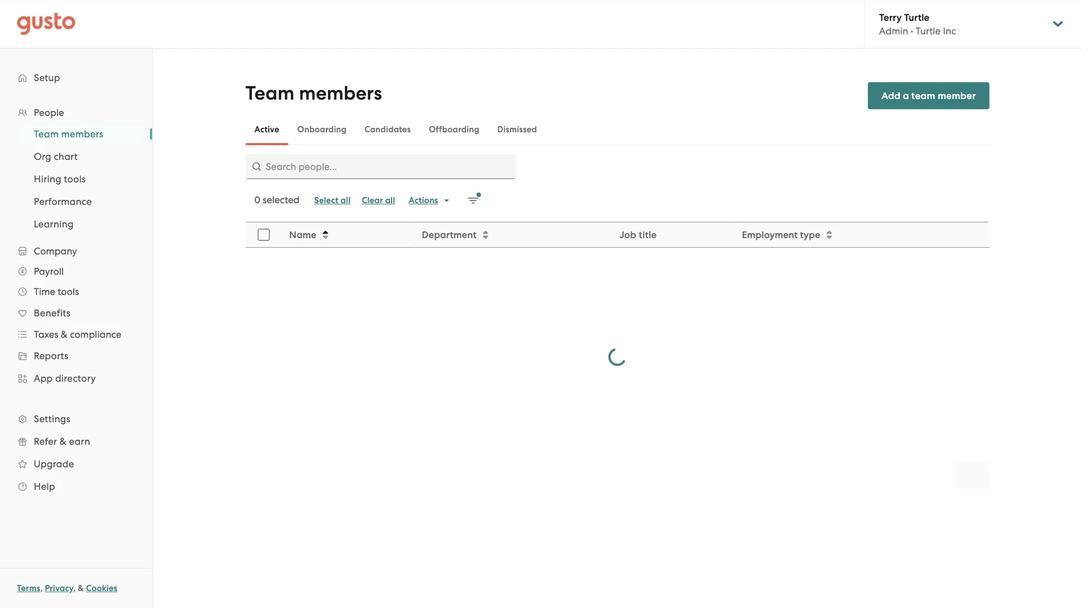 Task type: vqa. For each thing, say whether or not it's contained in the screenshot.
People
yes



Task type: describe. For each thing, give the bounding box(es) containing it.
compliance
[[70, 329, 121, 340]]

select all button
[[309, 192, 356, 210]]

onboarding
[[297, 125, 347, 135]]

hiring
[[34, 174, 61, 185]]

active
[[255, 125, 279, 135]]

terms
[[17, 584, 40, 594]]

setup
[[34, 72, 60, 83]]

candidates
[[365, 125, 411, 135]]

time
[[34, 286, 55, 298]]

job
[[619, 229, 636, 241]]

benefits
[[34, 308, 71, 319]]

0 vertical spatial team
[[245, 82, 294, 105]]

clear all button
[[356, 192, 401, 210]]

taxes & compliance button
[[11, 325, 141, 345]]

company
[[34, 246, 77, 257]]

directory
[[55, 373, 96, 384]]

refer
[[34, 436, 57, 448]]

performance
[[34, 196, 92, 207]]

add a team member button
[[868, 82, 990, 109]]

Search people... field
[[245, 154, 516, 179]]

privacy link
[[45, 584, 73, 594]]

select all
[[314, 196, 351, 206]]

Select all rows on this page checkbox
[[251, 223, 276, 247]]

actions button
[[403, 192, 456, 210]]

offboarding
[[429, 125, 479, 135]]

team members inside the gusto navigation element
[[34, 129, 103, 140]]

select
[[314, 196, 339, 206]]

name button
[[282, 223, 414, 247]]

settings
[[34, 414, 70, 425]]

learning link
[[20, 214, 141, 234]]

company button
[[11, 241, 141, 262]]

hiring tools
[[34, 174, 86, 185]]

learning
[[34, 219, 74, 230]]

actions
[[409, 196, 438, 206]]

1 , from the left
[[40, 584, 43, 594]]

team members tab list
[[245, 114, 990, 145]]

& for compliance
[[61, 329, 68, 340]]

loading… image
[[608, 348, 627, 366]]

chart
[[54, 151, 78, 162]]

all for select all
[[341, 196, 351, 206]]

dismissed button
[[488, 116, 546, 143]]

dismissed
[[497, 125, 537, 135]]

upgrade link
[[11, 454, 141, 475]]

add a team member
[[882, 90, 976, 101]]

tools for time tools
[[58, 286, 79, 298]]

taxes & compliance
[[34, 329, 121, 340]]

selected
[[263, 194, 300, 206]]

help link
[[11, 477, 141, 497]]

home image
[[17, 13, 76, 35]]

type
[[800, 229, 820, 241]]

settings link
[[11, 409, 141, 430]]

time tools button
[[11, 282, 141, 302]]

time tools
[[34, 286, 79, 298]]

department button
[[415, 223, 612, 247]]

people button
[[11, 103, 141, 123]]

new notifications image
[[468, 193, 481, 206]]

org chart link
[[20, 147, 141, 167]]

•
[[911, 25, 914, 36]]

earn
[[69, 436, 90, 448]]

team members link
[[20, 124, 141, 144]]

reports
[[34, 351, 68, 362]]

upgrade
[[34, 459, 74, 470]]

app directory
[[34, 373, 96, 384]]

employment type button
[[735, 223, 989, 247]]

name
[[289, 229, 316, 241]]

department
[[422, 229, 476, 241]]



Task type: locate. For each thing, give the bounding box(es) containing it.
& inside "link"
[[60, 436, 67, 448]]

1 horizontal spatial ,
[[73, 584, 76, 594]]

0 horizontal spatial all
[[341, 196, 351, 206]]

0 horizontal spatial ,
[[40, 584, 43, 594]]

1 vertical spatial tools
[[58, 286, 79, 298]]

, left the privacy
[[40, 584, 43, 594]]

add
[[882, 90, 901, 101]]

gusto navigation element
[[0, 48, 152, 516]]

job title
[[619, 229, 657, 241]]

terry
[[879, 11, 902, 23]]

1 vertical spatial turtle
[[916, 25, 941, 36]]

list containing people
[[0, 103, 152, 498]]

turtle up •
[[904, 11, 930, 23]]

turtle
[[904, 11, 930, 23], [916, 25, 941, 36]]

cookies button
[[86, 582, 117, 596]]

team down people
[[34, 129, 59, 140]]

hiring tools link
[[20, 169, 141, 189]]

1 horizontal spatial members
[[299, 82, 382, 105]]

,
[[40, 584, 43, 594], [73, 584, 76, 594]]

refer & earn
[[34, 436, 90, 448]]

reports link
[[11, 346, 141, 366]]

1 horizontal spatial all
[[385, 196, 395, 206]]

turtle right •
[[916, 25, 941, 36]]

privacy
[[45, 584, 73, 594]]

0 vertical spatial team members
[[245, 82, 382, 105]]

team members
[[245, 82, 382, 105], [34, 129, 103, 140]]

0 vertical spatial members
[[299, 82, 382, 105]]

terms , privacy , & cookies
[[17, 584, 117, 594]]

0 vertical spatial turtle
[[904, 11, 930, 23]]

active button
[[245, 116, 288, 143]]

members
[[299, 82, 382, 105], [61, 129, 103, 140]]

0
[[255, 194, 260, 206]]

&
[[61, 329, 68, 340], [60, 436, 67, 448], [78, 584, 84, 594]]

all for clear all
[[385, 196, 395, 206]]

0 selected
[[255, 194, 300, 206]]

0 selected status
[[255, 194, 300, 206]]

1 vertical spatial team members
[[34, 129, 103, 140]]

1 vertical spatial team
[[34, 129, 59, 140]]

members up onboarding button
[[299, 82, 382, 105]]

team up active button at the left of the page
[[245, 82, 294, 105]]

inc
[[943, 25, 956, 36]]

& right taxes
[[61, 329, 68, 340]]

0 horizontal spatial members
[[61, 129, 103, 140]]

tools up performance link
[[64, 174, 86, 185]]

tools
[[64, 174, 86, 185], [58, 286, 79, 298]]

2 list from the top
[[0, 123, 152, 236]]

candidates button
[[356, 116, 420, 143]]

& inside dropdown button
[[61, 329, 68, 340]]

1 vertical spatial members
[[61, 129, 103, 140]]

members down the people dropdown button
[[61, 129, 103, 140]]

& left 'earn'
[[60, 436, 67, 448]]

all
[[341, 196, 351, 206], [385, 196, 395, 206]]

employment
[[742, 229, 798, 241]]

team
[[245, 82, 294, 105], [34, 129, 59, 140]]

2 , from the left
[[73, 584, 76, 594]]

members inside the gusto navigation element
[[61, 129, 103, 140]]

terms link
[[17, 584, 40, 594]]

& left the cookies
[[78, 584, 84, 594]]

tools for hiring tools
[[64, 174, 86, 185]]

payroll
[[34, 266, 64, 277]]

app
[[34, 373, 53, 384]]

setup link
[[11, 68, 141, 88]]

title
[[639, 229, 657, 241]]

people
[[34, 107, 64, 118]]

2 vertical spatial &
[[78, 584, 84, 594]]

team members down the people dropdown button
[[34, 129, 103, 140]]

2 all from the left
[[385, 196, 395, 206]]

payroll button
[[11, 262, 141, 282]]

refer & earn link
[[11, 432, 141, 452]]

& for earn
[[60, 436, 67, 448]]

app directory link
[[11, 369, 141, 389]]

taxes
[[34, 329, 58, 340]]

tools down payroll dropdown button
[[58, 286, 79, 298]]

employment type
[[742, 229, 820, 241]]

1 all from the left
[[341, 196, 351, 206]]

, left the cookies
[[73, 584, 76, 594]]

0 vertical spatial &
[[61, 329, 68, 340]]

list
[[0, 103, 152, 498], [0, 123, 152, 236]]

team inside the gusto navigation element
[[34, 129, 59, 140]]

1 horizontal spatial team members
[[245, 82, 382, 105]]

all right 'select'
[[341, 196, 351, 206]]

tools inside dropdown button
[[58, 286, 79, 298]]

org chart
[[34, 151, 78, 162]]

clear all
[[362, 196, 395, 206]]

onboarding button
[[288, 116, 356, 143]]

member
[[938, 90, 976, 101]]

0 vertical spatial tools
[[64, 174, 86, 185]]

benefits link
[[11, 303, 141, 324]]

all right clear
[[385, 196, 395, 206]]

help
[[34, 481, 55, 493]]

list containing team members
[[0, 123, 152, 236]]

0 horizontal spatial team members
[[34, 129, 103, 140]]

team members up onboarding button
[[245, 82, 382, 105]]

all inside clear all button
[[385, 196, 395, 206]]

clear
[[362, 196, 383, 206]]

offboarding button
[[420, 116, 488, 143]]

1 list from the top
[[0, 103, 152, 498]]

performance link
[[20, 192, 141, 212]]

org
[[34, 151, 51, 162]]

all inside select all button
[[341, 196, 351, 206]]

admin
[[879, 25, 908, 36]]

a
[[903, 90, 909, 101]]

0 horizontal spatial team
[[34, 129, 59, 140]]

team
[[912, 90, 936, 101]]

cookies
[[86, 584, 117, 594]]

1 horizontal spatial team
[[245, 82, 294, 105]]

1 vertical spatial &
[[60, 436, 67, 448]]

terry turtle admin • turtle inc
[[879, 11, 956, 36]]



